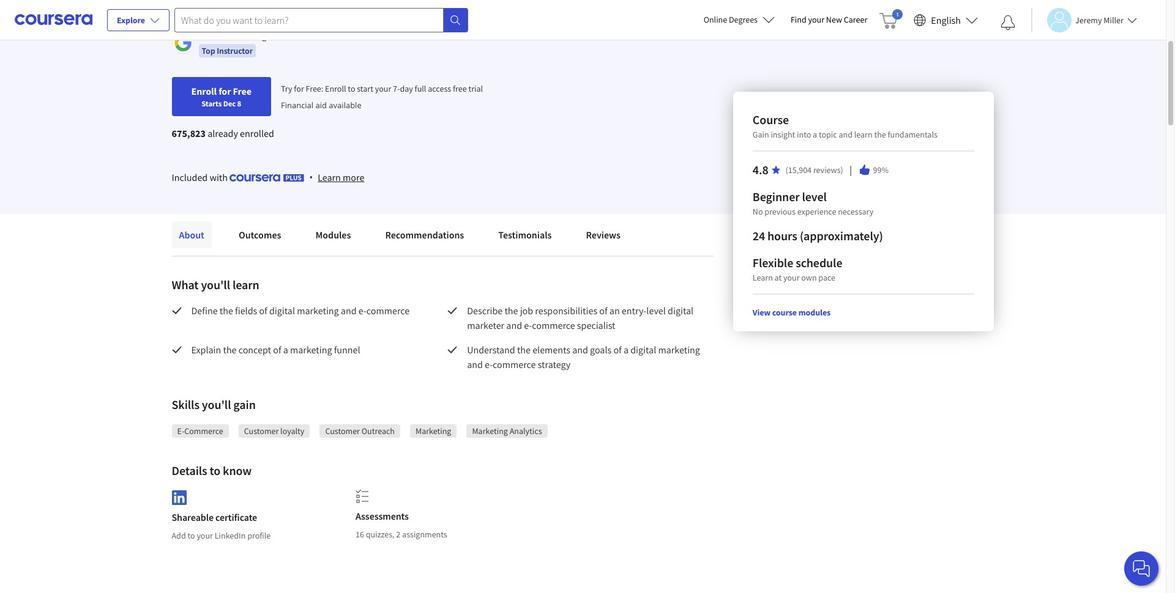 Task type: describe. For each thing, give the bounding box(es) containing it.
try
[[281, 83, 292, 94]]

the for explain the concept of a marketing funnel
[[223, 344, 237, 356]]

marketing for a
[[290, 344, 332, 356]]

video subtitles available button
[[269, 0, 367, 13]]

add
[[172, 531, 186, 542]]

learn inside "course gain insight into a topic and learn the fundamentals"
[[855, 129, 873, 140]]

course
[[753, 112, 789, 127]]

7-
[[393, 83, 400, 94]]

0 horizontal spatial digital
[[269, 305, 295, 317]]

details to know
[[172, 464, 252, 479]]

2
[[396, 530, 401, 541]]

enroll inside try for free: enroll to start your 7-day full access free trial financial aid available
[[325, 83, 346, 94]]

your inside try for free: enroll to start your 7-day full access free trial financial aid available
[[375, 83, 391, 94]]

previous
[[765, 206, 796, 217]]

4.8
[[753, 162, 769, 178]]

certificate
[[216, 512, 257, 524]]

fundamentals
[[888, 129, 938, 140]]

responsibilities
[[535, 305, 598, 317]]

of inside describe the job responsibilities of an entry-level digital marketer and e-commerce specialist
[[600, 305, 608, 317]]

chat with us image
[[1132, 560, 1152, 579]]

understand
[[467, 344, 515, 356]]

video
[[269, 0, 292, 12]]

customer for customer loyalty
[[244, 426, 279, 437]]

own
[[802, 273, 817, 284]]

e- inside describe the job responsibilities of an entry-level digital marketer and e-commerce specialist
[[524, 320, 532, 332]]

commerce inside understand the elements and goals of a digital marketing and e-commerce strategy
[[493, 359, 536, 371]]

outcomes link
[[231, 222, 289, 249]]

modules link
[[308, 222, 358, 249]]

a inside understand the elements and goals of a digital marketing and e-commerce strategy
[[624, 344, 629, 356]]

0 vertical spatial e-
[[359, 305, 367, 317]]

e- inside understand the elements and goals of a digital marketing and e-commerce strategy
[[485, 359, 493, 371]]

certificates
[[305, 29, 351, 42]]

• learn more
[[309, 171, 365, 184]]

What do you want to learn? text field
[[175, 8, 444, 32]]

free
[[453, 83, 467, 94]]

|
[[849, 164, 854, 177]]

explore
[[117, 15, 145, 26]]

(15,904
[[786, 165, 812, 176]]

marketing for marketing analytics
[[472, 426, 508, 437]]

you'll for skills
[[202, 397, 231, 413]]

jeremy miller button
[[1032, 8, 1138, 32]]

the for define the fields of digital marketing and e-commerce
[[220, 305, 233, 317]]

with
[[210, 171, 228, 184]]

profile
[[247, 531, 271, 542]]

enrolled
[[240, 127, 274, 140]]

customer for customer outreach
[[325, 426, 360, 437]]

675,823 already enrolled
[[172, 127, 274, 140]]

marketer
[[467, 320, 505, 332]]

(approximately)
[[800, 228, 884, 244]]

and down understand
[[467, 359, 483, 371]]

marketing for marketing
[[416, 426, 452, 437]]

the for describe the job responsibilities of an entry-level digital marketer and e-commerce specialist
[[505, 305, 518, 317]]

english button
[[910, 0, 983, 40]]

instructor
[[217, 45, 253, 56]]

free
[[233, 85, 252, 97]]

explain the concept of a marketing funnel
[[191, 344, 360, 356]]

coursera plus image
[[230, 175, 304, 182]]

specialist
[[577, 320, 616, 332]]

for for enroll
[[219, 85, 231, 97]]

topic
[[819, 129, 838, 140]]

goals
[[590, 344, 612, 356]]

gain
[[753, 129, 770, 140]]

included
[[172, 171, 208, 184]]

taught
[[189, 0, 217, 12]]

level inside describe the job responsibilities of an entry-level digital marketer and e-commerce specialist
[[647, 305, 666, 317]]

experience
[[798, 206, 837, 217]]

coursera image
[[15, 10, 92, 30]]

taught in english
[[189, 0, 259, 12]]

loyalty
[[281, 426, 305, 437]]

a for course
[[813, 129, 818, 140]]

elements
[[533, 344, 571, 356]]

online degrees button
[[694, 6, 785, 33]]

of right fields at the bottom left
[[259, 305, 267, 317]]

show notifications image
[[1001, 15, 1016, 30]]

to for know
[[210, 464, 221, 479]]

0 horizontal spatial learn
[[233, 277, 259, 293]]

pace
[[819, 273, 836, 284]]

the inside "course gain insight into a topic and learn the fundamentals"
[[875, 129, 887, 140]]

available inside try for free: enroll to start your 7-day full access free trial financial aid available
[[329, 100, 362, 111]]

675,823
[[172, 127, 206, 140]]

reviews)
[[814, 165, 844, 176]]

enroll for free starts dec 8
[[191, 85, 252, 108]]

8
[[237, 99, 241, 108]]

already
[[208, 127, 238, 140]]

new
[[827, 14, 843, 25]]

day
[[400, 83, 413, 94]]

flexible
[[753, 255, 794, 271]]

to inside try for free: enroll to start your 7-day full access free trial financial aid available
[[348, 83, 355, 94]]

define
[[191, 305, 218, 317]]

99%
[[874, 165, 889, 176]]

subtitles
[[294, 0, 329, 12]]

add to your linkedin profile
[[172, 531, 271, 542]]

(15,904 reviews) |
[[786, 164, 854, 177]]

about
[[179, 229, 204, 241]]

job
[[520, 305, 533, 317]]

full
[[415, 83, 426, 94]]

define the fields of digital marketing and e-commerce
[[191, 305, 410, 317]]

no
[[753, 206, 763, 217]]

free:
[[306, 83, 324, 94]]

a for explain
[[283, 344, 288, 356]]

describe the job responsibilities of an entry-level digital marketer and e-commerce specialist
[[467, 305, 696, 332]]

online
[[704, 14, 728, 25]]

entry-
[[622, 305, 647, 317]]

degrees
[[729, 14, 758, 25]]

testimonials link
[[491, 222, 559, 249]]

trial
[[469, 83, 483, 94]]

into
[[797, 129, 812, 140]]



Task type: vqa. For each thing, say whether or not it's contained in the screenshot.
AVAILABLE in BUTTON
yes



Task type: locate. For each thing, give the bounding box(es) containing it.
and
[[839, 129, 853, 140], [341, 305, 357, 317], [507, 320, 522, 332], [573, 344, 588, 356], [467, 359, 483, 371]]

0 vertical spatial learn
[[318, 171, 341, 184]]

you'll up the define
[[201, 277, 230, 293]]

recommendations
[[385, 229, 464, 241]]

flexible schedule learn at your own pace
[[753, 255, 843, 284]]

2 vertical spatial e-
[[485, 359, 493, 371]]

1 horizontal spatial to
[[210, 464, 221, 479]]

1 vertical spatial commerce
[[532, 320, 575, 332]]

enroll up starts
[[191, 85, 217, 97]]

in
[[219, 0, 227, 12]]

available right aid
[[329, 100, 362, 111]]

google career certificates image
[[174, 34, 192, 52]]

for inside try for free: enroll to start your 7-day full access free trial financial aid available
[[294, 83, 304, 94]]

gain
[[234, 397, 256, 413]]

customer outreach
[[325, 426, 395, 437]]

0 vertical spatial english
[[229, 0, 259, 12]]

commerce
[[367, 305, 410, 317], [532, 320, 575, 332], [493, 359, 536, 371]]

linkedin
[[215, 531, 246, 542]]

a right concept
[[283, 344, 288, 356]]

try for free: enroll to start your 7-day full access free trial financial aid available
[[281, 83, 483, 111]]

e-
[[359, 305, 367, 317], [524, 320, 532, 332], [485, 359, 493, 371]]

schedule
[[796, 255, 843, 271]]

find your new career link
[[785, 12, 874, 28]]

0 horizontal spatial enroll
[[191, 85, 217, 97]]

e-commerce
[[177, 426, 223, 437]]

1 vertical spatial career
[[276, 29, 303, 42]]

dec
[[223, 99, 236, 108]]

digital inside understand the elements and goals of a digital marketing and e-commerce strategy
[[631, 344, 657, 356]]

marketing right outreach
[[416, 426, 452, 437]]

and inside "course gain insight into a topic and learn the fundamentals"
[[839, 129, 853, 140]]

enroll
[[325, 83, 346, 94], [191, 85, 217, 97]]

1 customer from the left
[[244, 426, 279, 437]]

for right try
[[294, 83, 304, 94]]

to left know at the bottom of page
[[210, 464, 221, 479]]

jeremy miller
[[1076, 14, 1124, 25]]

of right goals
[[614, 344, 622, 356]]

2 customer from the left
[[325, 426, 360, 437]]

your down shareable certificate at left bottom
[[197, 531, 213, 542]]

1 horizontal spatial english
[[932, 14, 961, 26]]

outcomes
[[239, 229, 281, 241]]

customer loyalty
[[244, 426, 305, 437]]

instructor:
[[199, 29, 242, 42]]

included with
[[172, 171, 230, 184]]

for up the "dec"
[[219, 85, 231, 97]]

english inside button
[[932, 14, 961, 26]]

of inside understand the elements and goals of a digital marketing and e-commerce strategy
[[614, 344, 622, 356]]

to left start
[[348, 83, 355, 94]]

0 vertical spatial level
[[802, 189, 827, 205]]

career inside instructor: google career certificates top instructor
[[276, 29, 303, 42]]

digital inside describe the job responsibilities of an entry-level digital marketer and e-commerce specialist
[[668, 305, 694, 317]]

modules
[[316, 229, 351, 241]]

1 horizontal spatial learn
[[855, 129, 873, 140]]

2 vertical spatial to
[[188, 531, 195, 542]]

e- down understand
[[485, 359, 493, 371]]

beginner
[[753, 189, 800, 205]]

career right the google in the left of the page
[[276, 29, 303, 42]]

1 horizontal spatial career
[[844, 14, 868, 25]]

available
[[330, 0, 367, 12], [329, 100, 362, 111]]

the for understand the elements and goals of a digital marketing and e-commerce strategy
[[517, 344, 531, 356]]

a right goals
[[624, 344, 629, 356]]

learn inside flexible schedule learn at your own pace
[[753, 273, 773, 284]]

0 horizontal spatial english
[[229, 0, 259, 12]]

the inside understand the elements and goals of a digital marketing and e-commerce strategy
[[517, 344, 531, 356]]

1 horizontal spatial a
[[624, 344, 629, 356]]

0 horizontal spatial level
[[647, 305, 666, 317]]

1 vertical spatial available
[[329, 100, 362, 111]]

1 vertical spatial to
[[210, 464, 221, 479]]

reviews link
[[579, 222, 628, 249]]

learn right topic
[[855, 129, 873, 140]]

english right in
[[229, 0, 259, 12]]

2 horizontal spatial to
[[348, 83, 355, 94]]

0 vertical spatial learn
[[855, 129, 873, 140]]

commerce
[[184, 426, 223, 437]]

1 horizontal spatial level
[[802, 189, 827, 205]]

2 marketing from the left
[[472, 426, 508, 437]]

learn right '•'
[[318, 171, 341, 184]]

1 horizontal spatial customer
[[325, 426, 360, 437]]

1 vertical spatial e-
[[524, 320, 532, 332]]

beginner level no previous experience necessary
[[753, 189, 874, 217]]

None search field
[[175, 8, 468, 32]]

details
[[172, 464, 207, 479]]

0 horizontal spatial e-
[[359, 305, 367, 317]]

a inside "course gain insight into a topic and learn the fundamentals"
[[813, 129, 818, 140]]

shopping cart: 1 item image
[[880, 9, 903, 29]]

the right explain
[[223, 344, 237, 356]]

1 horizontal spatial for
[[294, 83, 304, 94]]

modules
[[799, 307, 831, 318]]

assessments
[[356, 511, 409, 523]]

16 quizzes, 2 assignments
[[356, 530, 447, 541]]

1 marketing from the left
[[416, 426, 452, 437]]

and down the job
[[507, 320, 522, 332]]

marketing for digital
[[297, 305, 339, 317]]

1 horizontal spatial digital
[[631, 344, 657, 356]]

your right at
[[784, 273, 800, 284]]

1 vertical spatial you'll
[[202, 397, 231, 413]]

google career certificates link
[[245, 29, 351, 42]]

of right concept
[[273, 344, 281, 356]]

available up the certificates on the left top of the page
[[330, 0, 367, 12]]

of
[[259, 305, 267, 317], [600, 305, 608, 317], [273, 344, 281, 356], [614, 344, 622, 356]]

the left fundamentals
[[875, 129, 887, 140]]

1 vertical spatial english
[[932, 14, 961, 26]]

what you'll learn
[[172, 277, 259, 293]]

english right shopping cart: 1 item image
[[932, 14, 961, 26]]

24
[[753, 228, 766, 244]]

available inside button
[[330, 0, 367, 12]]

course
[[773, 307, 797, 318]]

view
[[753, 307, 771, 318]]

level inside beginner level no previous experience necessary
[[802, 189, 827, 205]]

view course modules
[[753, 307, 831, 318]]

e-
[[177, 426, 184, 437]]

0 vertical spatial career
[[844, 14, 868, 25]]

find
[[791, 14, 807, 25]]

understand the elements and goals of a digital marketing and e-commerce strategy
[[467, 344, 702, 371]]

0 horizontal spatial a
[[283, 344, 288, 356]]

e- down the job
[[524, 320, 532, 332]]

learn inside • learn more
[[318, 171, 341, 184]]

the left fields at the bottom left
[[220, 305, 233, 317]]

and left goals
[[573, 344, 588, 356]]

2 vertical spatial commerce
[[493, 359, 536, 371]]

1 horizontal spatial marketing
[[472, 426, 508, 437]]

•
[[309, 171, 313, 184]]

0 horizontal spatial learn
[[318, 171, 341, 184]]

the
[[875, 129, 887, 140], [220, 305, 233, 317], [505, 305, 518, 317], [223, 344, 237, 356], [517, 344, 531, 356]]

learn up fields at the bottom left
[[233, 277, 259, 293]]

1 horizontal spatial learn
[[753, 273, 773, 284]]

your right find
[[809, 14, 825, 25]]

an
[[610, 305, 620, 317]]

you'll for what
[[201, 277, 230, 293]]

1 vertical spatial learn
[[753, 273, 773, 284]]

instructor: google career certificates top instructor
[[199, 29, 351, 56]]

and inside describe the job responsibilities of an entry-level digital marketer and e-commerce specialist
[[507, 320, 522, 332]]

concept
[[239, 344, 271, 356]]

reviews
[[586, 229, 621, 241]]

fields
[[235, 305, 257, 317]]

the inside describe the job responsibilities of an entry-level digital marketer and e-commerce specialist
[[505, 305, 518, 317]]

funnel
[[334, 344, 360, 356]]

1 horizontal spatial enroll
[[325, 83, 346, 94]]

you'll left gain
[[202, 397, 231, 413]]

the left the job
[[505, 305, 518, 317]]

skills you'll gain
[[172, 397, 256, 413]]

explore button
[[107, 9, 170, 31]]

1 vertical spatial level
[[647, 305, 666, 317]]

0 horizontal spatial marketing
[[416, 426, 452, 437]]

and up 'funnel'
[[341, 305, 357, 317]]

a right into
[[813, 129, 818, 140]]

starts
[[202, 99, 222, 108]]

digital
[[269, 305, 295, 317], [668, 305, 694, 317], [631, 344, 657, 356]]

for for try
[[294, 83, 304, 94]]

at
[[775, 273, 782, 284]]

for inside enroll for free starts dec 8
[[219, 85, 231, 97]]

enroll right free:
[[325, 83, 346, 94]]

enroll inside enroll for free starts dec 8
[[191, 85, 217, 97]]

digital right entry- on the bottom
[[668, 305, 694, 317]]

digital down entry- on the bottom
[[631, 344, 657, 356]]

quizzes,
[[366, 530, 395, 541]]

0 vertical spatial to
[[348, 83, 355, 94]]

your inside flexible schedule learn at your own pace
[[784, 273, 800, 284]]

start
[[357, 83, 374, 94]]

to for your
[[188, 531, 195, 542]]

shareable
[[172, 512, 214, 524]]

google
[[245, 29, 274, 42]]

assignments
[[402, 530, 447, 541]]

of left an
[[600, 305, 608, 317]]

customer left outreach
[[325, 426, 360, 437]]

to right add
[[188, 531, 195, 542]]

the left elements
[[517, 344, 531, 356]]

explain
[[191, 344, 221, 356]]

outreach
[[362, 426, 395, 437]]

digital right fields at the bottom left
[[269, 305, 295, 317]]

course gain insight into a topic and learn the fundamentals
[[753, 112, 938, 140]]

marketing left analytics
[[472, 426, 508, 437]]

0 vertical spatial you'll
[[201, 277, 230, 293]]

your left 7-
[[375, 83, 391, 94]]

2 horizontal spatial e-
[[524, 320, 532, 332]]

financial aid available button
[[281, 100, 362, 111]]

1 horizontal spatial e-
[[485, 359, 493, 371]]

customer left loyalty
[[244, 426, 279, 437]]

necessary
[[838, 206, 874, 217]]

level right an
[[647, 305, 666, 317]]

0 horizontal spatial to
[[188, 531, 195, 542]]

level up experience
[[802, 189, 827, 205]]

0 vertical spatial available
[[330, 0, 367, 12]]

0 horizontal spatial customer
[[244, 426, 279, 437]]

1 vertical spatial learn
[[233, 277, 259, 293]]

marketing inside understand the elements and goals of a digital marketing and e-commerce strategy
[[659, 344, 700, 356]]

shareable certificate
[[172, 512, 257, 524]]

2 horizontal spatial a
[[813, 129, 818, 140]]

0 horizontal spatial career
[[276, 29, 303, 42]]

learn left at
[[753, 273, 773, 284]]

describe
[[467, 305, 503, 317]]

commerce inside describe the job responsibilities of an entry-level digital marketer and e-commerce specialist
[[532, 320, 575, 332]]

e- up 'funnel'
[[359, 305, 367, 317]]

0 horizontal spatial for
[[219, 85, 231, 97]]

2 horizontal spatial digital
[[668, 305, 694, 317]]

career right new
[[844, 14, 868, 25]]

hours
[[768, 228, 798, 244]]

0 vertical spatial commerce
[[367, 305, 410, 317]]

skills
[[172, 397, 200, 413]]

online degrees
[[704, 14, 758, 25]]

and right topic
[[839, 129, 853, 140]]

what
[[172, 277, 199, 293]]



